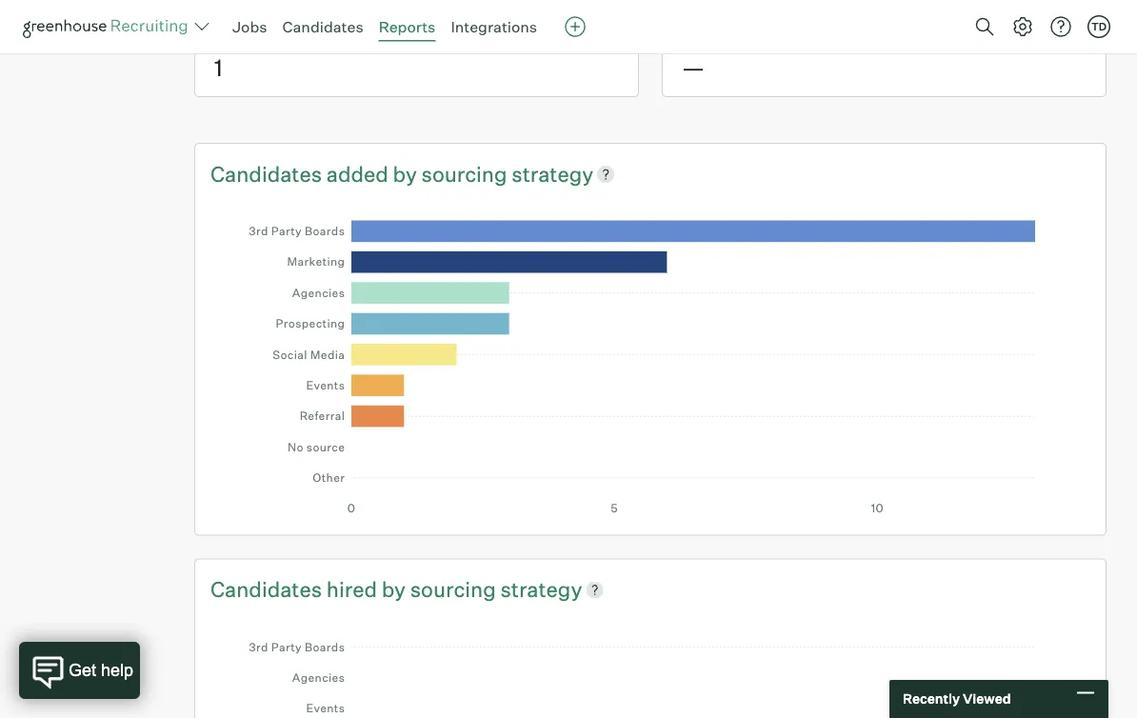 Task type: vqa. For each thing, say whether or not it's contained in the screenshot.
added link
yes



Task type: describe. For each thing, give the bounding box(es) containing it.
candidates added by sourcing
[[211, 160, 512, 187]]

candidates link for added
[[211, 159, 327, 188]]

td
[[1092, 20, 1107, 33]]

integrations link
[[451, 17, 537, 36]]

candidates link for hired
[[211, 575, 327, 604]]

search image
[[974, 15, 996, 38]]

number of internal
[[211, 11, 398, 37]]

recently viewed
[[903, 691, 1011, 707]]

viewed
[[963, 691, 1011, 707]]

strategy link for candidates hired by sourcing
[[501, 575, 582, 604]]

added link
[[327, 159, 393, 188]]

strategy for candidates hired by sourcing
[[501, 576, 582, 602]]

xychart image for candidates hired by sourcing
[[237, 622, 1064, 718]]

internal
[[318, 11, 393, 37]]

hired
[[327, 576, 377, 602]]

candidates hired by sourcing
[[211, 576, 501, 602]]

xychart image for candidates added by sourcing
[[237, 206, 1064, 516]]

td button
[[1088, 15, 1111, 38]]

by link for hired
[[382, 575, 410, 604]]

0 vertical spatial candidates link
[[282, 17, 364, 36]]

—
[[682, 53, 705, 81]]

candidates for candidates hired by sourcing
[[211, 576, 322, 602]]

applications
[[398, 11, 518, 37]]

candidates for candidates
[[282, 17, 364, 36]]

reports
[[379, 17, 436, 36]]

integrations
[[451, 17, 537, 36]]



Task type: locate. For each thing, give the bounding box(es) containing it.
strategy for candidates added by sourcing
[[512, 160, 594, 187]]

1
[[214, 53, 223, 81]]

0 vertical spatial strategy link
[[512, 159, 594, 188]]

0 vertical spatial xychart image
[[237, 206, 1064, 516]]

configure image
[[1012, 15, 1035, 38]]

xychart image
[[237, 206, 1064, 516], [237, 622, 1064, 718]]

greenhouse recruiting image
[[23, 15, 194, 38]]

by link for added
[[393, 159, 422, 188]]

td button
[[1084, 11, 1115, 42]]

1 xychart image from the top
[[237, 206, 1064, 516]]

recently
[[903, 691, 960, 707]]

sourcing
[[422, 160, 507, 187], [410, 576, 496, 602]]

1 vertical spatial sourcing
[[410, 576, 496, 602]]

jobs
[[232, 17, 267, 36]]

candidates left added
[[211, 160, 322, 187]]

2 xychart image from the top
[[237, 622, 1064, 718]]

sourcing for candidates hired by sourcing
[[410, 576, 496, 602]]

sourcing for candidates added by sourcing
[[422, 160, 507, 187]]

candidates for candidates added by sourcing
[[211, 160, 322, 187]]

1 vertical spatial candidates link
[[211, 159, 327, 188]]

0 vertical spatial strategy
[[512, 160, 594, 187]]

candidates link
[[282, 17, 364, 36], [211, 159, 327, 188], [211, 575, 327, 604]]

candidates left the "hired"
[[211, 576, 322, 602]]

sourcing link
[[422, 159, 512, 188], [410, 575, 501, 604]]

1 vertical spatial by link
[[382, 575, 410, 604]]

candidates
[[282, 17, 364, 36], [211, 160, 322, 187], [211, 576, 322, 602]]

1 vertical spatial candidates
[[211, 160, 322, 187]]

2 vertical spatial candidates
[[211, 576, 322, 602]]

1 vertical spatial strategy
[[501, 576, 582, 602]]

by link right added
[[393, 159, 422, 188]]

0 vertical spatial by link
[[393, 159, 422, 188]]

hired link
[[327, 575, 382, 604]]

1 vertical spatial xychart image
[[237, 622, 1064, 718]]

1 vertical spatial by
[[382, 576, 406, 602]]

0 vertical spatial sourcing link
[[422, 159, 512, 188]]

jobs link
[[232, 17, 267, 36]]

by for hired
[[382, 576, 406, 602]]

by link
[[393, 159, 422, 188], [382, 575, 410, 604]]

sourcing link for candidates added by sourcing
[[422, 159, 512, 188]]

of
[[295, 11, 314, 37]]

2 vertical spatial candidates link
[[211, 575, 327, 604]]

number
[[211, 11, 290, 37]]

sourcing link for candidates hired by sourcing
[[410, 575, 501, 604]]

added
[[327, 160, 388, 187]]

by for added
[[393, 160, 417, 187]]

candidates right jobs
[[282, 17, 364, 36]]

1 vertical spatial strategy link
[[501, 575, 582, 604]]

strategy link for candidates added by sourcing
[[512, 159, 594, 188]]

by link right the "hired"
[[382, 575, 410, 604]]

by right added
[[393, 160, 417, 187]]

0 vertical spatial sourcing
[[422, 160, 507, 187]]

strategy
[[512, 160, 594, 187], [501, 576, 582, 602]]

reports link
[[379, 17, 436, 36]]

strategy link
[[512, 159, 594, 188], [501, 575, 582, 604]]

0 vertical spatial by
[[393, 160, 417, 187]]

by
[[393, 160, 417, 187], [382, 576, 406, 602]]

0 vertical spatial candidates
[[282, 17, 364, 36]]

1 vertical spatial sourcing link
[[410, 575, 501, 604]]

by right the "hired"
[[382, 576, 406, 602]]



